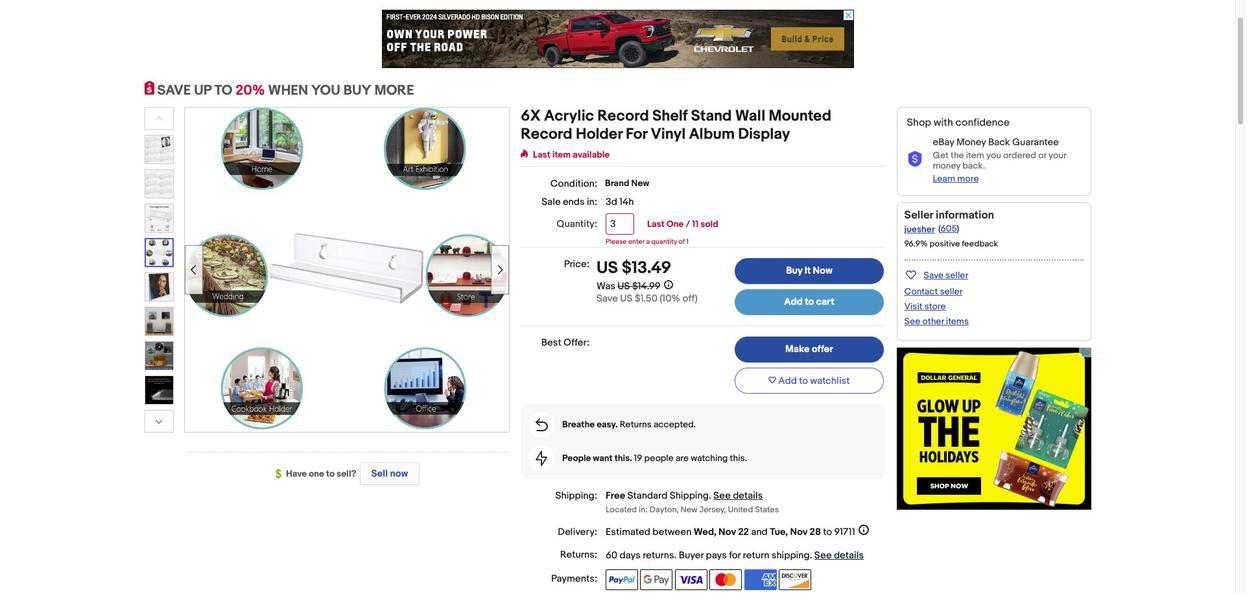 Task type: locate. For each thing, give the bounding box(es) containing it.
last up a
[[647, 219, 665, 230]]

estimated
[[606, 526, 651, 538]]

record left shelf
[[598, 107, 649, 125]]

this. right watching
[[730, 453, 747, 464]]

1 horizontal spatial last
[[647, 219, 665, 230]]

1 vertical spatial see details link
[[814, 549, 864, 561]]

2 nov from the left
[[790, 526, 808, 538]]

save seller button
[[904, 267, 968, 282]]

2 vertical spatial see
[[814, 549, 832, 561]]

add
[[784, 296, 803, 308], [779, 375, 797, 387]]

record up last item available
[[521, 125, 572, 143]]

. down 28
[[810, 549, 812, 561]]

see details link
[[713, 490, 763, 502], [814, 549, 864, 561]]

us left $1.50
[[620, 292, 633, 305]]

positive
[[930, 239, 960, 249]]

buy it now link
[[735, 258, 884, 284]]

for
[[729, 549, 741, 561]]

quantity
[[652, 237, 677, 246]]

seller up contact seller link
[[946, 270, 968, 281]]

0 vertical spatial new
[[631, 178, 649, 189]]

1 horizontal spatial in:
[[639, 504, 648, 515]]

1 vertical spatial new
[[681, 504, 698, 515]]

see
[[904, 316, 921, 327], [713, 490, 731, 502], [814, 549, 832, 561]]

us up was
[[597, 258, 618, 278]]

picture 3 of 11 image
[[145, 204, 173, 232]]

save up contact seller link
[[924, 270, 944, 281]]

0 vertical spatial in:
[[587, 196, 597, 208]]

shop
[[907, 117, 932, 129]]

tue,
[[770, 526, 788, 538]]

60
[[606, 549, 618, 561]]

advertisement region
[[382, 10, 854, 68], [897, 348, 1091, 510]]

in: down standard
[[639, 504, 648, 515]]

sell?
[[337, 468, 357, 479]]

google pay image
[[640, 569, 673, 590]]

new right the brand
[[631, 178, 649, 189]]

add inside button
[[779, 375, 797, 387]]

0 horizontal spatial this.
[[615, 453, 632, 464]]

save for save us $1.50 (10% off)
[[597, 292, 618, 305]]

states
[[755, 504, 779, 515]]

)
[[957, 223, 959, 234]]

visit store link
[[904, 301, 946, 312]]

0 horizontal spatial save
[[597, 292, 618, 305]]

now
[[813, 265, 833, 277]]

see details link up "united"
[[713, 490, 763, 502]]

seller down 'save seller'
[[940, 286, 963, 297]]

1 vertical spatial add
[[779, 375, 797, 387]]

add down make
[[779, 375, 797, 387]]

1 horizontal spatial nov
[[790, 526, 808, 538]]

1 horizontal spatial item
[[966, 150, 984, 161]]

for
[[626, 125, 647, 143]]

in: right 'ends'
[[587, 196, 597, 208]]

0 vertical spatial see
[[904, 316, 921, 327]]

0 horizontal spatial .
[[674, 549, 677, 561]]

to left watchlist
[[799, 375, 808, 387]]

and
[[751, 526, 768, 538]]

with details__icon image left breathe on the left of the page
[[535, 418, 548, 431]]

picture 8 of 11 image
[[145, 376, 173, 404]]

0 vertical spatial last
[[533, 149, 551, 160]]

new down shipping
[[681, 504, 698, 515]]

(
[[938, 223, 941, 234]]

last down 6x
[[533, 149, 551, 160]]

located
[[606, 504, 637, 515]]

have one to sell?
[[286, 468, 357, 479]]

1 vertical spatial with details__icon image
[[535, 418, 548, 431]]

0 horizontal spatial details
[[733, 490, 763, 502]]

6x
[[521, 107, 541, 125]]

between
[[653, 526, 692, 538]]

nov left 22
[[719, 526, 736, 538]]

save inside us $13.49 main content
[[597, 292, 618, 305]]

back.
[[963, 160, 985, 171]]

0 horizontal spatial see
[[713, 490, 731, 502]]

1 vertical spatial last
[[647, 219, 665, 230]]

picture 2 of 11 image
[[145, 170, 173, 198]]

1 horizontal spatial .
[[709, 490, 711, 502]]

1 horizontal spatial new
[[681, 504, 698, 515]]

was
[[597, 280, 616, 292]]

returns
[[620, 419, 652, 430]]

0 vertical spatial add
[[784, 296, 803, 308]]

make offer link
[[735, 337, 884, 363]]

enter
[[628, 237, 645, 246]]

.
[[709, 490, 711, 502], [674, 549, 677, 561], [810, 549, 812, 561]]

0 horizontal spatial last
[[533, 149, 551, 160]]

$13.49
[[622, 258, 671, 278]]

details
[[733, 490, 763, 502], [834, 549, 864, 561]]

see up the jersey,
[[713, 490, 731, 502]]

american express image
[[744, 569, 777, 590]]

0 horizontal spatial advertisement region
[[382, 10, 854, 68]]

item down "money"
[[966, 150, 984, 161]]

watching
[[691, 453, 728, 464]]

save left $1.50
[[597, 292, 618, 305]]

picture 5 of 11 image
[[145, 273, 173, 301]]

with details__icon image left get
[[907, 151, 923, 167]]

96.9%
[[904, 239, 928, 249]]

save for save seller
[[924, 270, 944, 281]]

1 item from the left
[[552, 149, 571, 160]]

shipping
[[772, 549, 810, 561]]

0 vertical spatial save
[[924, 270, 944, 281]]

details down the 91711
[[834, 549, 864, 561]]

mounted
[[769, 107, 832, 125]]

watchlist
[[810, 375, 850, 387]]

this.
[[615, 453, 632, 464], [730, 453, 747, 464]]

brand
[[605, 178, 629, 189]]

united
[[728, 504, 753, 515]]

one
[[309, 468, 324, 479]]

buy
[[344, 82, 372, 99]]

of
[[679, 237, 685, 246]]

60 days returns . buyer pays for return shipping . see details
[[606, 549, 864, 561]]

with details__icon image
[[907, 151, 923, 167], [535, 418, 548, 431], [536, 451, 547, 466]]

details inside free standard shipping . see details located in: dayton, new jersey, united states
[[733, 490, 763, 502]]

sold
[[701, 219, 718, 230]]

see down visit
[[904, 316, 921, 327]]

seller inside button
[[946, 270, 968, 281]]

returns
[[643, 549, 674, 561]]

1 vertical spatial see
[[713, 490, 731, 502]]

new inside free standard shipping . see details located in: dayton, new jersey, united states
[[681, 504, 698, 515]]

see details link down the 91711
[[814, 549, 864, 561]]

details up "united"
[[733, 490, 763, 502]]

wed,
[[694, 526, 717, 538]]

guarantee
[[1012, 136, 1059, 149]]

nov left 28
[[790, 526, 808, 538]]

seller for save
[[946, 270, 968, 281]]

to left the "cart" at the right of page
[[805, 296, 814, 308]]

more
[[958, 173, 979, 184]]

money
[[933, 160, 961, 171]]

2 item from the left
[[966, 150, 984, 161]]

14h
[[620, 196, 634, 208]]

available
[[573, 149, 610, 160]]

this. left "19"
[[615, 453, 632, 464]]

2 horizontal spatial .
[[810, 549, 812, 561]]

0 vertical spatial details
[[733, 490, 763, 502]]

. for shipping
[[709, 490, 711, 502]]

(10%
[[660, 292, 680, 305]]

1 horizontal spatial see
[[814, 549, 832, 561]]

. inside free standard shipping . see details located in: dayton, new jersey, united states
[[709, 490, 711, 502]]

2 horizontal spatial see
[[904, 316, 921, 327]]

see inside contact seller visit store see other items
[[904, 316, 921, 327]]

3d 14h
[[606, 196, 634, 208]]

1 horizontal spatial save
[[924, 270, 944, 281]]

0 vertical spatial seller
[[946, 270, 968, 281]]

us
[[597, 258, 618, 278], [618, 280, 630, 292], [620, 292, 633, 305]]

to right one
[[326, 468, 335, 479]]

offer
[[812, 343, 833, 355]]

1 vertical spatial save
[[597, 292, 618, 305]]

off)
[[683, 292, 698, 305]]

2 vertical spatial with details__icon image
[[536, 451, 547, 466]]

1 vertical spatial seller
[[940, 286, 963, 297]]

display
[[738, 125, 790, 143]]

. left buyer
[[674, 549, 677, 561]]

your
[[1049, 150, 1066, 161]]

seller
[[946, 270, 968, 281], [940, 286, 963, 297]]

discover image
[[779, 569, 811, 590]]

in: inside free standard shipping . see details located in: dayton, new jersey, united states
[[639, 504, 648, 515]]

item left available at top
[[552, 149, 571, 160]]

1 horizontal spatial this.
[[730, 453, 747, 464]]

see down 28
[[814, 549, 832, 561]]

. up the jersey,
[[709, 490, 711, 502]]

people
[[644, 453, 674, 464]]

/
[[686, 219, 690, 230]]

add for add to cart
[[784, 296, 803, 308]]

dollar sign image
[[276, 469, 286, 479]]

us right was
[[618, 280, 630, 292]]

0 vertical spatial with details__icon image
[[907, 151, 923, 167]]

0 horizontal spatial item
[[552, 149, 571, 160]]

0 horizontal spatial nov
[[719, 526, 736, 538]]

shipping
[[670, 490, 709, 502]]

see for details
[[713, 490, 731, 502]]

1 horizontal spatial details
[[834, 549, 864, 561]]

shelf
[[653, 107, 688, 125]]

add to cart link
[[735, 289, 884, 315]]

item inside ebay money back guarantee get the item you ordered or your money back. learn more
[[966, 150, 984, 161]]

0 horizontal spatial see details link
[[713, 490, 763, 502]]

visa image
[[675, 569, 707, 590]]

see inside free standard shipping . see details located in: dayton, new jersey, united states
[[713, 490, 731, 502]]

1 horizontal spatial advertisement region
[[897, 348, 1091, 510]]

shop with confidence
[[907, 117, 1010, 129]]

buy it now
[[786, 265, 833, 277]]

delivery:
[[558, 526, 597, 538]]

1 vertical spatial in:
[[639, 504, 648, 515]]

contact seller link
[[904, 286, 963, 297]]

0 horizontal spatial new
[[631, 178, 649, 189]]

new
[[631, 178, 649, 189], [681, 504, 698, 515]]

us $13.49
[[597, 258, 671, 278]]

Quantity: text field
[[606, 213, 634, 235]]

seller inside contact seller visit store see other items
[[940, 286, 963, 297]]

add down buy
[[784, 296, 803, 308]]

quantity:
[[557, 218, 597, 230]]

save inside button
[[924, 270, 944, 281]]

best
[[541, 337, 562, 349]]

22
[[738, 526, 749, 538]]

ebay
[[933, 136, 954, 149]]

with details__icon image left people
[[536, 451, 547, 466]]



Task type: vqa. For each thing, say whether or not it's contained in the screenshot.
The "Health"
no



Task type: describe. For each thing, give the bounding box(es) containing it.
breathe easy. returns accepted.
[[562, 419, 696, 430]]

1 horizontal spatial record
[[598, 107, 649, 125]]

11
[[692, 219, 699, 230]]

add for add to watchlist
[[779, 375, 797, 387]]

are
[[676, 453, 689, 464]]

add to watchlist button
[[735, 368, 884, 394]]

2 this. from the left
[[730, 453, 747, 464]]

learn more link
[[933, 173, 979, 184]]

91711
[[834, 526, 855, 538]]

1 this. from the left
[[615, 453, 632, 464]]

save seller
[[924, 270, 968, 281]]

album
[[689, 125, 735, 143]]

see other items link
[[904, 316, 969, 327]]

people want this. 19 people are watching this.
[[562, 453, 747, 464]]

sell
[[371, 468, 388, 480]]

juesher
[[904, 224, 935, 235]]

visit
[[904, 301, 923, 312]]

seller
[[904, 209, 933, 222]]

breathe
[[562, 419, 595, 430]]

picture 6 of 11 image
[[145, 307, 173, 335]]

condition:
[[551, 178, 597, 190]]

days
[[620, 549, 641, 561]]

to inside add to cart link
[[805, 296, 814, 308]]

items
[[946, 316, 969, 327]]

0 vertical spatial advertisement region
[[382, 10, 854, 68]]

20%
[[236, 82, 265, 99]]

0 vertical spatial see details link
[[713, 490, 763, 502]]

6x acrylic record shelf stand wall mounted record holder for vinyl album display
[[521, 107, 832, 143]]

to inside "add to watchlist" button
[[799, 375, 808, 387]]

paypal image
[[606, 569, 638, 590]]

$1.50
[[635, 292, 658, 305]]

. for returns
[[674, 549, 677, 561]]

returns:
[[560, 548, 597, 561]]

seller for contact
[[940, 286, 963, 297]]

see for other
[[904, 316, 921, 327]]

with details__icon image for breathe easy.
[[535, 418, 548, 431]]

now
[[390, 468, 408, 480]]

to
[[215, 82, 232, 99]]

stand
[[691, 107, 732, 125]]

to right 28
[[823, 526, 832, 538]]

1 vertical spatial details
[[834, 549, 864, 561]]

other
[[923, 316, 944, 327]]

one
[[667, 219, 684, 230]]

a
[[646, 237, 650, 246]]

add to watchlist
[[779, 375, 850, 387]]

$14.99
[[632, 280, 660, 292]]

ends
[[563, 196, 585, 208]]

3d
[[606, 196, 617, 208]]

when
[[268, 82, 308, 99]]

shipping:
[[556, 490, 597, 502]]

28
[[810, 526, 821, 538]]

0 horizontal spatial record
[[521, 125, 572, 143]]

return
[[743, 549, 770, 561]]

save up to 20% when you buy more
[[157, 82, 414, 99]]

money
[[957, 136, 986, 149]]

have
[[286, 468, 307, 479]]

picture 1 of 11 image
[[145, 136, 173, 163]]

item inside us $13.49 main content
[[552, 149, 571, 160]]

brand new
[[605, 178, 649, 189]]

standard
[[628, 490, 668, 502]]

was us $14.99
[[597, 280, 660, 292]]

make offer
[[786, 343, 833, 355]]

1
[[686, 237, 689, 246]]

1 nov from the left
[[719, 526, 736, 538]]

save
[[157, 82, 191, 99]]

free standard shipping . see details located in: dayton, new jersey, united states
[[606, 490, 779, 515]]

payments:
[[551, 572, 597, 585]]

605 link
[[941, 223, 957, 234]]

estimated between wed, nov 22 and tue, nov 28 to 91711
[[606, 526, 855, 538]]

sale ends in:
[[542, 196, 597, 208]]

0 horizontal spatial in:
[[587, 196, 597, 208]]

master card image
[[710, 569, 742, 590]]

easy.
[[597, 419, 618, 430]]

acrylic
[[544, 107, 594, 125]]

last for last one / 11 sold
[[647, 219, 665, 230]]

with details__icon image for ebay money back guarantee
[[907, 151, 923, 167]]

6x acrylic record shelf stand wall mounted record holder for vinyl album display - picture 4 of 11 image
[[185, 106, 509, 430]]

1 horizontal spatial see details link
[[814, 549, 864, 561]]

you
[[986, 150, 1001, 161]]

you
[[311, 82, 340, 99]]

dayton,
[[650, 504, 679, 515]]

picture 7 of 11 image
[[145, 342, 173, 370]]

us $13.49 main content
[[521, 107, 885, 594]]

us for was
[[618, 280, 630, 292]]

19
[[634, 453, 642, 464]]

confidence
[[956, 117, 1010, 129]]

feedback
[[962, 239, 998, 249]]

jersey,
[[699, 504, 726, 515]]

ordered
[[1003, 150, 1037, 161]]

with details__icon image for people want this.
[[536, 451, 547, 466]]

wall
[[735, 107, 765, 125]]

pays
[[706, 549, 727, 561]]

picture 4 of 11 image
[[146, 239, 172, 266]]

us for save
[[620, 292, 633, 305]]

seller information juesher ( 605 ) 96.9% positive feedback
[[904, 209, 998, 249]]

want
[[593, 453, 613, 464]]

vinyl
[[651, 125, 686, 143]]

sell now
[[371, 468, 408, 480]]

last for last item available
[[533, 149, 551, 160]]

1 vertical spatial advertisement region
[[897, 348, 1091, 510]]

with
[[934, 117, 953, 129]]

best offer:
[[541, 337, 590, 349]]

store
[[925, 301, 946, 312]]

save us $1.50 (10% off)
[[597, 292, 698, 305]]

contact
[[904, 286, 938, 297]]

605
[[941, 223, 957, 234]]

make
[[786, 343, 810, 355]]

people
[[562, 453, 591, 464]]

price:
[[564, 258, 590, 270]]



